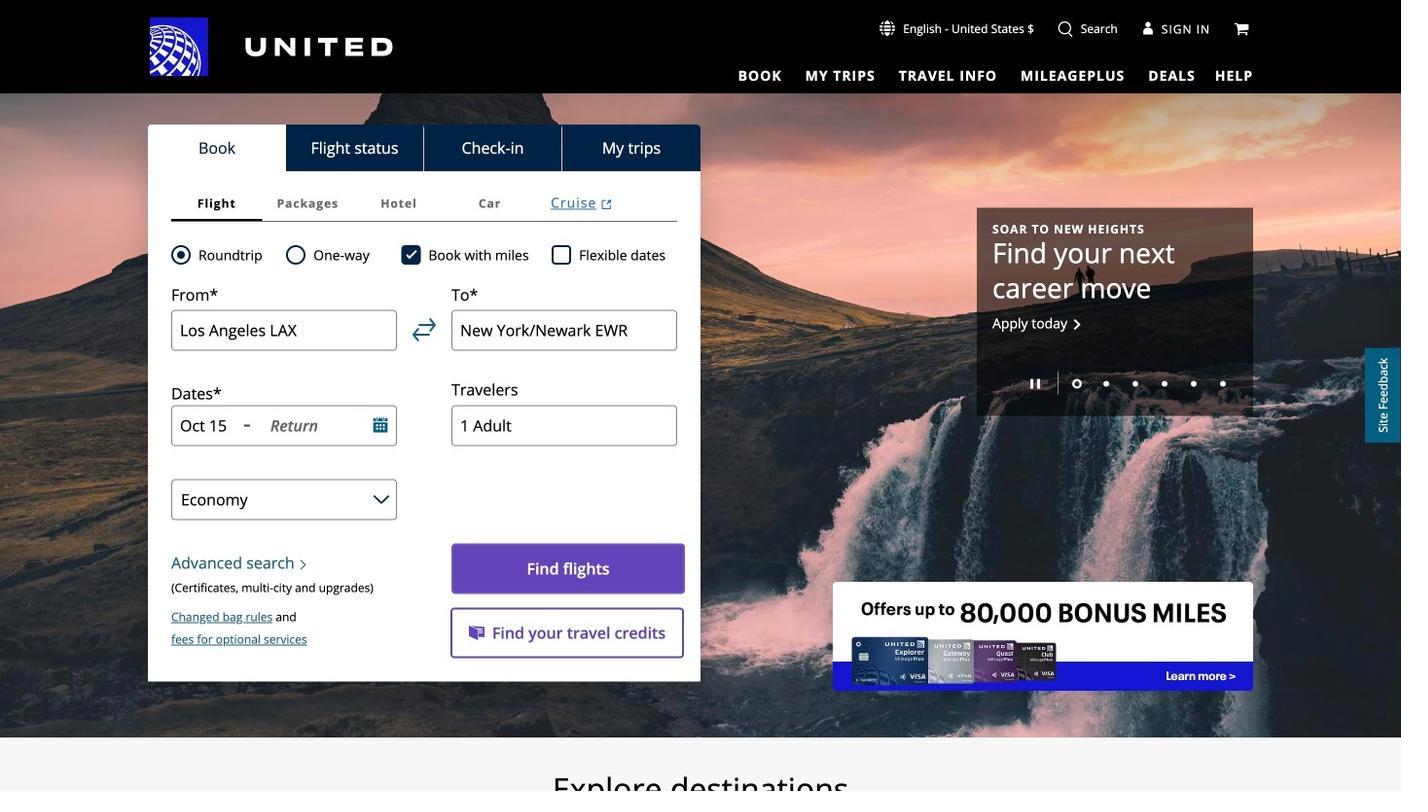 Task type: describe. For each thing, give the bounding box(es) containing it.
1 vertical spatial tab list
[[148, 125, 701, 171]]

slide 5 of 6 image
[[1191, 381, 1197, 387]]

reverse origin and destination image
[[413, 318, 436, 342]]

Departure text field
[[180, 415, 236, 436]]

round trip flight search element
[[191, 243, 262, 267]]

united logo link to homepage image
[[150, 18, 393, 76]]

Destination text field
[[452, 310, 677, 351]]

Return text field
[[270, 415, 346, 436]]

one way flight search element
[[306, 243, 370, 267]]

currently in english united states	$ enter to change image
[[880, 20, 896, 36]]

view cart, click to view list of recently searched saved trips. image
[[1234, 21, 1250, 37]]

slide 3 of 6 image
[[1133, 381, 1139, 387]]

explore destinations element
[[0, 770, 1402, 791]]

slide 6 of 6 image
[[1221, 381, 1226, 387]]



Task type: vqa. For each thing, say whether or not it's contained in the screenshot.
the Please enter the max price in the input text or tab to access the slider to set the max price. element
no



Task type: locate. For each thing, give the bounding box(es) containing it.
2 vertical spatial tab list
[[171, 185, 677, 222]]

slide 2 of 6 image
[[1104, 381, 1110, 387]]

slide 4 of 6 image
[[1162, 381, 1168, 387]]

carousel buttons element
[[993, 364, 1238, 401]]

book with miles element
[[401, 243, 552, 267]]

tab list
[[727, 58, 1200, 87], [148, 125, 701, 171], [171, 185, 677, 222]]

main content
[[0, 0, 1402, 791]]

0 vertical spatial tab list
[[727, 58, 1200, 87]]

slide 1 of 6 image
[[1073, 379, 1082, 389]]

navigation
[[0, 17, 1402, 87]]

Origin text field
[[171, 310, 397, 351]]

pause image
[[1031, 379, 1040, 389]]



